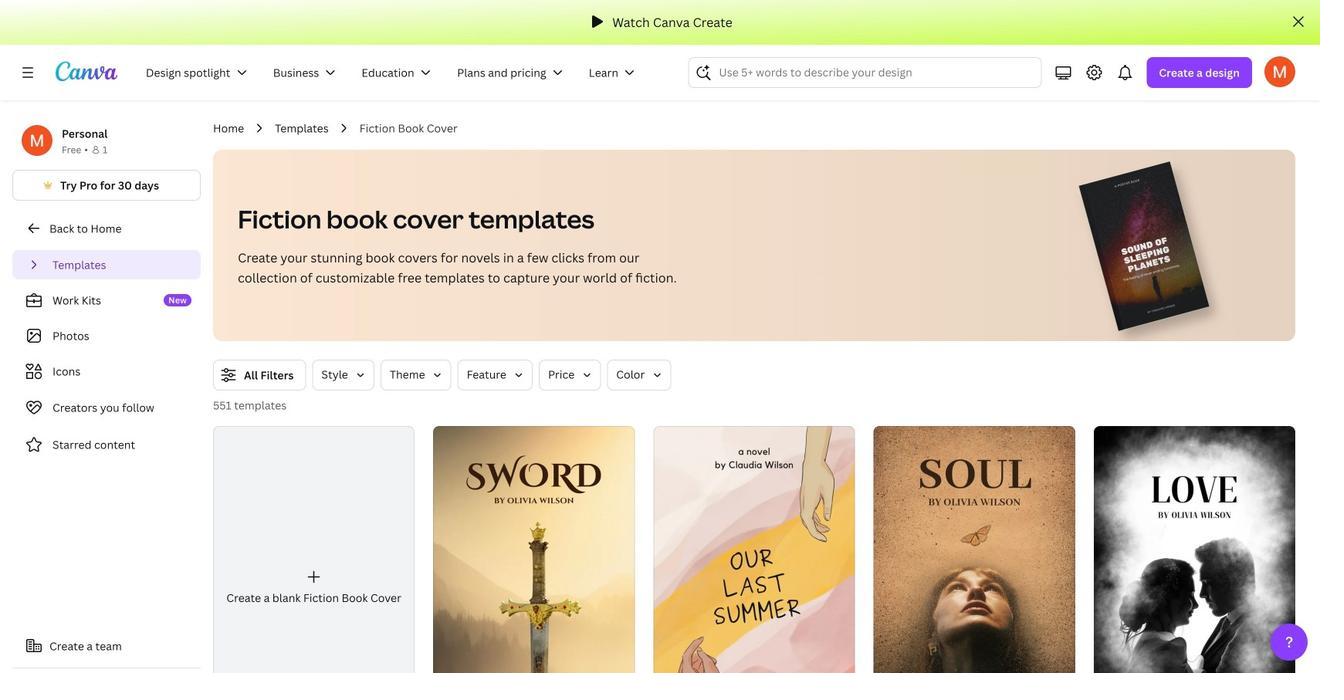 Task type: vqa. For each thing, say whether or not it's contained in the screenshot.
TOP LEVEL NAVIGATION element
yes



Task type: locate. For each thing, give the bounding box(es) containing it.
yellow fantasy novel book cover image
[[433, 426, 635, 673]]

cute colorful watercolor simple illustrated young adult romance book cover image
[[654, 426, 855, 673]]

Search search field
[[719, 58, 1032, 87]]

brown rusty mystery novel book cover image
[[874, 426, 1076, 673]]

top level navigation element
[[136, 57, 651, 88]]

None search field
[[688, 57, 1042, 88]]

fiction book cover templates image
[[1040, 150, 1296, 341], [1079, 162, 1210, 331]]



Task type: describe. For each thing, give the bounding box(es) containing it.
create a blank fiction book cover element
[[213, 426, 415, 673]]

black romance novel book cover image
[[1094, 426, 1296, 673]]

mike garuba image
[[1265, 56, 1296, 87]]



